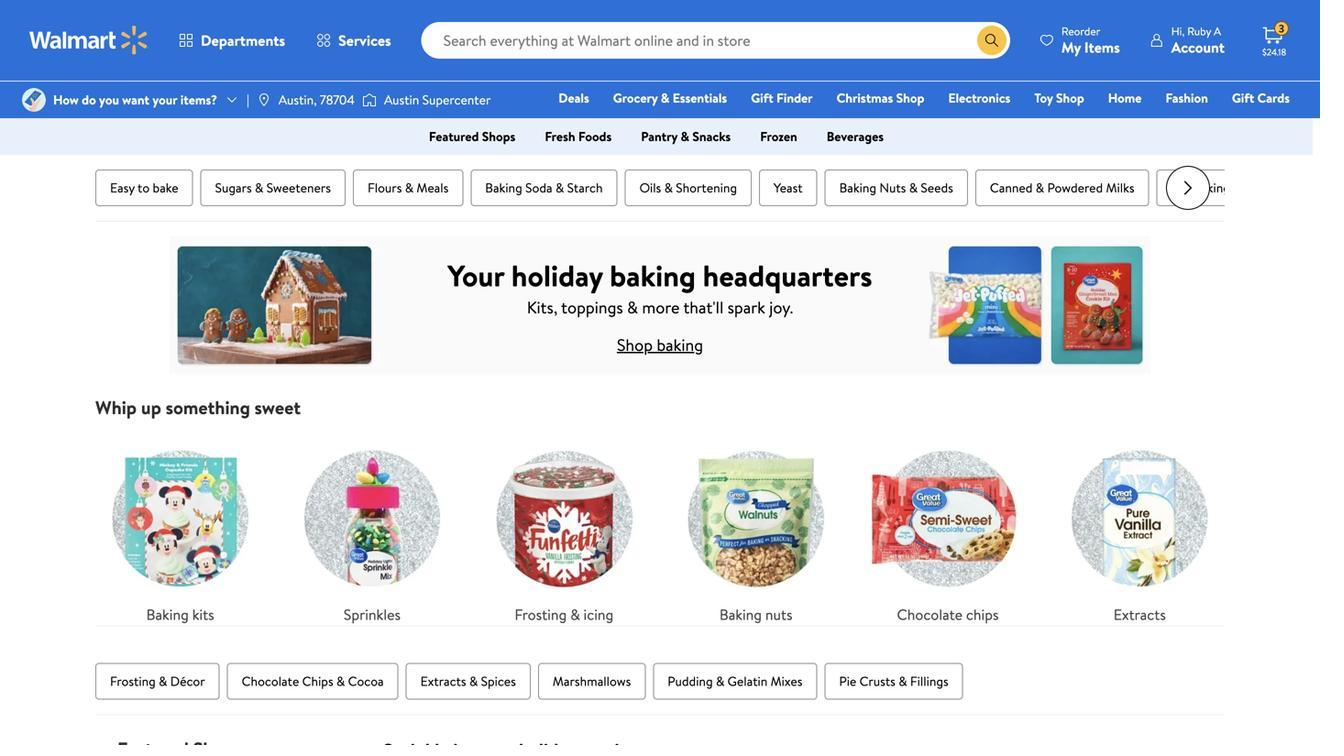 Task type: locate. For each thing, give the bounding box(es) containing it.
do
[[82, 91, 96, 109]]

shop baking
[[617, 334, 703, 356]]

0 horizontal spatial  image
[[22, 88, 46, 112]]

finder
[[777, 89, 813, 107]]

baking nuts
[[720, 605, 793, 625]]

want
[[122, 91, 149, 109]]

gift for finder
[[751, 89, 774, 107]]

mixes
[[771, 672, 803, 690]]

0 horizontal spatial frosting
[[110, 672, 156, 690]]

chips
[[966, 605, 999, 625]]

1 horizontal spatial gift
[[1232, 89, 1255, 107]]

fresh
[[545, 127, 575, 145]]

 image for how do you want your items?
[[22, 88, 46, 112]]

0 vertical spatial chocolate
[[897, 605, 963, 625]]

chocolate
[[897, 605, 963, 625], [242, 672, 299, 690]]

& inside list
[[570, 605, 580, 625]]

baking inside the top baking brands link
[[1194, 179, 1231, 197]]

& right nuts
[[909, 179, 918, 197]]

gift for cards
[[1232, 89, 1255, 107]]

fashion
[[1166, 89, 1208, 107]]

flours & meals link
[[353, 170, 463, 206]]

gift cards registry
[[1079, 89, 1290, 133]]

shop for toy shop
[[1056, 89, 1085, 107]]

more
[[642, 296, 680, 319]]

baking soda & starch link
[[471, 170, 618, 206]]

& right grocery
[[661, 89, 670, 107]]

chocolate left chips at the right bottom
[[897, 605, 963, 625]]

1 vertical spatial baking
[[610, 255, 696, 296]]

baking for baking soda & starch
[[485, 179, 522, 197]]

& inside your holiday baking headquarters kits, toppings & more that'll spark joy.
[[627, 296, 638, 319]]

walmart image
[[29, 26, 149, 55]]

extracts inside extracts & spices link
[[421, 672, 466, 690]]

chocolate left chips
[[242, 672, 299, 690]]

shop down the "more"
[[617, 334, 653, 356]]

baking soda & starch
[[485, 179, 603, 197]]

1 vertical spatial frosting
[[110, 672, 156, 690]]

& right oils
[[664, 179, 673, 197]]

sprinkles link
[[287, 434, 457, 626]]

one
[[1150, 115, 1177, 133]]

 image right 78704
[[362, 91, 377, 109]]

Walmart Site-Wide search field
[[421, 22, 1010, 59]]

 image
[[257, 93, 271, 107]]

pie
[[839, 672, 857, 690]]

ruby
[[1188, 23, 1212, 39]]

baking for top
[[1194, 179, 1231, 197]]

registry link
[[1071, 114, 1134, 133]]

crusts
[[860, 672, 896, 690]]

list
[[84, 419, 1236, 626]]

& right chips
[[337, 672, 345, 690]]

chocolate for chocolate chips
[[897, 605, 963, 625]]

frosting left icing
[[515, 605, 567, 625]]

0 vertical spatial extracts
[[1114, 605, 1166, 625]]

shop right toy in the right of the page
[[1056, 89, 1085, 107]]

Search search field
[[421, 22, 1010, 59]]

0 horizontal spatial extracts
[[421, 672, 466, 690]]

christmas
[[837, 89, 893, 107]]

1 gift from the left
[[751, 89, 774, 107]]

extracts for extracts & spices
[[421, 672, 466, 690]]

cards
[[1258, 89, 1290, 107]]

grocery
[[613, 89, 658, 107]]

& inside 'link'
[[909, 179, 918, 197]]

hi,
[[1172, 23, 1185, 39]]

holiday
[[512, 255, 603, 296]]

seeds
[[921, 179, 954, 197]]

frosting for frosting & décor
[[110, 672, 156, 690]]

 image
[[22, 88, 46, 112], [362, 91, 377, 109]]

2 gift from the left
[[1232, 89, 1255, 107]]

frosting for frosting & icing
[[515, 605, 567, 625]]

& right the crusts
[[899, 672, 907, 690]]

gift inside gift cards registry
[[1232, 89, 1255, 107]]

1 horizontal spatial chocolate
[[897, 605, 963, 625]]

& right soda
[[556, 179, 564, 197]]

baking for baking nuts & seeds
[[840, 179, 877, 197]]

canned & powdered milks link
[[976, 170, 1150, 206]]

milks
[[1106, 179, 1135, 197]]

frosting left décor
[[110, 672, 156, 690]]

0 horizontal spatial shop
[[617, 334, 653, 356]]

0 vertical spatial frosting
[[515, 605, 567, 625]]

chocolate inside list
[[897, 605, 963, 625]]

& right sugars
[[255, 179, 263, 197]]

baking
[[1194, 179, 1231, 197], [610, 255, 696, 296], [657, 334, 703, 356]]

extracts & spices link
[[406, 663, 531, 700]]

home
[[1108, 89, 1142, 107]]

top
[[1172, 179, 1191, 197]]

grocery & essentials link
[[605, 88, 736, 108]]

1 horizontal spatial frosting
[[515, 605, 567, 625]]

2 vertical spatial baking
[[657, 334, 703, 356]]

frosting inside frosting & icing link
[[515, 605, 567, 625]]

& left the "more"
[[627, 296, 638, 319]]

pudding & gelatin mixes
[[668, 672, 803, 690]]

extracts inside extracts link
[[1114, 605, 1166, 625]]

&
[[661, 89, 670, 107], [681, 127, 690, 145], [255, 179, 263, 197], [405, 179, 414, 197], [556, 179, 564, 197], [664, 179, 673, 197], [909, 179, 918, 197], [1036, 179, 1045, 197], [627, 296, 638, 319], [570, 605, 580, 625], [159, 672, 167, 690], [337, 672, 345, 690], [469, 672, 478, 690], [716, 672, 725, 690], [899, 672, 907, 690]]

next slide for navpills list image
[[1166, 166, 1210, 210]]

& right pantry
[[681, 127, 690, 145]]

fresh foods
[[545, 127, 612, 145]]

frosting
[[515, 605, 567, 625], [110, 672, 156, 690]]

& right canned
[[1036, 179, 1045, 197]]

spices
[[481, 672, 516, 690]]

shop right christmas
[[897, 89, 925, 107]]

1 horizontal spatial extracts
[[1114, 605, 1166, 625]]

2 horizontal spatial shop
[[1056, 89, 1085, 107]]

your holiday baking headquarters kits, toppings & more that'll spark joy.
[[448, 255, 873, 319]]

0 horizontal spatial chocolate
[[242, 672, 299, 690]]

services button
[[301, 18, 407, 62]]

1 horizontal spatial shop
[[897, 89, 925, 107]]

christmas shop
[[837, 89, 925, 107]]

walmart+
[[1236, 115, 1290, 133]]

baking for baking nuts
[[720, 605, 762, 625]]

gift left cards
[[1232, 89, 1255, 107]]

whip
[[95, 395, 137, 420]]

how
[[53, 91, 79, 109]]

shop
[[897, 89, 925, 107], [1056, 89, 1085, 107], [617, 334, 653, 356]]

1 vertical spatial extracts
[[421, 672, 466, 690]]

& left icing
[[570, 605, 580, 625]]

pudding & gelatin mixes link
[[653, 663, 817, 700]]

toy
[[1035, 89, 1053, 107]]

home link
[[1100, 88, 1150, 108]]

yeast
[[774, 179, 803, 197]]

electronics link
[[940, 88, 1019, 108]]

holiday baking image
[[170, 237, 1150, 374]]

& left décor
[[159, 672, 167, 690]]

fresh foods button
[[530, 122, 627, 151]]

frosting inside the frosting & décor link
[[110, 672, 156, 690]]

0 horizontal spatial gift
[[751, 89, 774, 107]]

0 vertical spatial baking
[[1194, 179, 1231, 197]]

1 horizontal spatial  image
[[362, 91, 377, 109]]

1 vertical spatial chocolate
[[242, 672, 299, 690]]

oils
[[640, 179, 661, 197]]

extracts
[[1114, 605, 1166, 625], [421, 672, 466, 690]]

shop for christmas shop
[[897, 89, 925, 107]]

 image left how
[[22, 88, 46, 112]]

oils & shortening link
[[625, 170, 752, 206]]

chocolate chips & cocoa link
[[227, 663, 399, 700]]

gift left finder
[[751, 89, 774, 107]]

sugars
[[215, 179, 252, 197]]

baking inside 'link'
[[840, 179, 877, 197]]

your
[[448, 255, 504, 296]]

& left spices
[[469, 672, 478, 690]]

frosting & décor link
[[95, 663, 220, 700]]

spark
[[728, 296, 766, 319]]

chocolate chips & cocoa
[[242, 672, 384, 690]]

sweet
[[255, 395, 301, 420]]

departments
[[201, 30, 285, 50]]

baking for baking kits
[[146, 605, 189, 625]]

easy
[[110, 179, 135, 197]]



Task type: describe. For each thing, give the bounding box(es) containing it.
kits
[[192, 605, 214, 625]]

pie crusts & fillings link
[[825, 663, 964, 700]]

pie crusts & fillings
[[839, 672, 949, 690]]

departments button
[[163, 18, 301, 62]]

extracts link
[[1055, 434, 1225, 626]]

one debit
[[1150, 115, 1212, 133]]

marshmallows link
[[538, 663, 646, 700]]

canned & powdered milks
[[990, 179, 1135, 197]]

3
[[1279, 21, 1285, 36]]

items?
[[180, 91, 217, 109]]

baking for shop
[[657, 334, 703, 356]]

gift cards link
[[1224, 88, 1298, 108]]

marshmallows
[[553, 672, 631, 690]]

chocolate chips link
[[863, 434, 1033, 626]]

shortening
[[676, 179, 737, 197]]

powdered
[[1048, 179, 1103, 197]]

sprinkles
[[344, 605, 401, 625]]

list containing baking kits
[[84, 419, 1236, 626]]

soda
[[526, 179, 553, 197]]

& inside dropdown button
[[681, 127, 690, 145]]

sweeteners
[[267, 179, 331, 197]]

that'll
[[684, 296, 724, 319]]

icing
[[584, 605, 614, 625]]

nuts
[[880, 179, 906, 197]]

whip up something sweet
[[95, 395, 301, 420]]

top baking brands link
[[1157, 170, 1285, 206]]

austin,
[[279, 91, 317, 109]]

bake
[[153, 179, 178, 197]]

top baking brands
[[1172, 179, 1271, 197]]

services
[[338, 30, 391, 50]]

supercenter
[[422, 91, 491, 109]]

featured
[[429, 127, 479, 145]]

chips
[[302, 672, 333, 690]]

canned
[[990, 179, 1033, 197]]

how do you want your items?
[[53, 91, 217, 109]]

shop baking link
[[617, 334, 703, 356]]

frosting & icing link
[[479, 434, 649, 626]]

grocery & essentials
[[613, 89, 727, 107]]

beverages
[[827, 127, 884, 145]]

featured shops button
[[414, 122, 530, 151]]

meals
[[417, 179, 449, 197]]

shops
[[482, 127, 516, 145]]

snacks
[[693, 127, 731, 145]]

gelatin
[[728, 672, 768, 690]]

austin supercenter
[[384, 91, 491, 109]]

to
[[138, 179, 150, 197]]

brands
[[1234, 179, 1271, 197]]

|
[[247, 91, 249, 109]]

nuts
[[766, 605, 793, 625]]

austin
[[384, 91, 419, 109]]

deals link
[[550, 88, 598, 108]]

gift finder
[[751, 89, 813, 107]]

up
[[141, 395, 161, 420]]

frozen button
[[746, 122, 812, 151]]

items
[[1085, 37, 1120, 57]]

baking nuts link
[[671, 434, 841, 626]]

& left meals
[[405, 179, 414, 197]]

hi, ruby a account
[[1172, 23, 1225, 57]]

toy shop link
[[1026, 88, 1093, 108]]

& left gelatin
[[716, 672, 725, 690]]

beverages button
[[812, 122, 899, 151]]

something
[[166, 395, 250, 420]]

fashion link
[[1158, 88, 1217, 108]]

my
[[1062, 37, 1081, 57]]

easy to bake link
[[95, 170, 193, 206]]

sugars & sweeteners
[[215, 179, 331, 197]]

baking kits
[[146, 605, 214, 625]]

chocolate for chocolate chips & cocoa
[[242, 672, 299, 690]]

reorder my items
[[1062, 23, 1120, 57]]

your
[[153, 91, 177, 109]]

registry
[[1079, 115, 1126, 133]]

you
[[99, 91, 119, 109]]

electronics
[[949, 89, 1011, 107]]

headquarters
[[703, 255, 873, 296]]

deals
[[559, 89, 589, 107]]

kits,
[[527, 296, 558, 319]]

frosting & décor
[[110, 672, 205, 690]]

extracts for extracts
[[1114, 605, 1166, 625]]

christmas shop link
[[829, 88, 933, 108]]

baking inside your holiday baking headquarters kits, toppings & more that'll spark joy.
[[610, 255, 696, 296]]

extracts & spices
[[421, 672, 516, 690]]

toppings
[[561, 296, 623, 319]]

foods
[[579, 127, 612, 145]]

baking nuts & seeds
[[840, 179, 954, 197]]

pantry & snacks
[[641, 127, 731, 145]]

 image for austin supercenter
[[362, 91, 377, 109]]

pantry & snacks button
[[627, 122, 746, 151]]

78704
[[320, 91, 355, 109]]

search icon image
[[985, 33, 999, 48]]

chocolate chips
[[897, 605, 999, 625]]



Task type: vqa. For each thing, say whether or not it's contained in the screenshot.
Austin on the top left
yes



